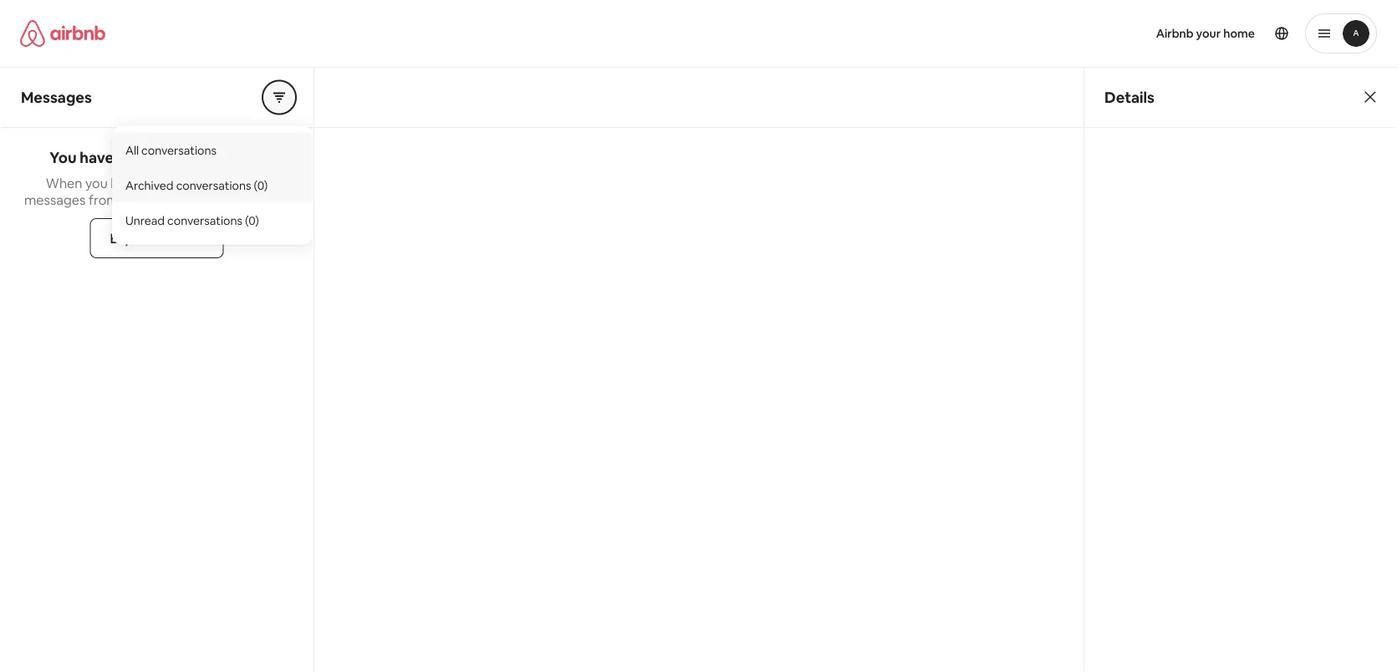 Task type: locate. For each thing, give the bounding box(es) containing it.
1 vertical spatial (0)
[[245, 213, 259, 228]]

messages
[[21, 87, 92, 107]]

airbnb down unread conversations (0)
[[161, 230, 203, 247]]

unread conversations (0)
[[125, 213, 259, 228]]

0 vertical spatial (0)
[[254, 178, 268, 193]]

unread
[[138, 148, 189, 168]]

filter conversations. current filter: all conversations image
[[273, 91, 286, 104]]

2 vertical spatial conversations
[[167, 213, 242, 228]]

here.
[[259, 191, 289, 208]]

book
[[111, 174, 142, 191]]

1 horizontal spatial your
[[1196, 26, 1221, 41]]

your up "unread"
[[121, 191, 149, 208]]

(0) right show
[[254, 178, 268, 193]]

airbnb left home
[[1156, 26, 1194, 41]]

archived conversations (0)
[[125, 178, 268, 193]]

conversations for archived
[[176, 178, 251, 193]]

messages down you
[[24, 191, 86, 208]]

0 vertical spatial conversations
[[141, 143, 216, 158]]

or
[[180, 174, 193, 191]]

conversations
[[141, 143, 216, 158], [176, 178, 251, 193], [167, 213, 242, 228]]

no
[[117, 148, 135, 168]]

explore airbnb link
[[90, 218, 224, 258]]

will
[[182, 191, 201, 208]]

0 horizontal spatial your
[[121, 191, 149, 208]]

1 vertical spatial conversations
[[176, 178, 251, 193]]

messaging page main contents element
[[0, 67, 1397, 672]]

unread
[[125, 213, 165, 228]]

explore
[[110, 230, 158, 247]]

(0) down "up"
[[245, 213, 259, 228]]

1 horizontal spatial messages
[[192, 148, 264, 168]]

all conversations button
[[112, 133, 313, 168]]

airbnb your home
[[1156, 26, 1255, 41]]

your
[[1196, 26, 1221, 41], [121, 191, 149, 208]]

group inside "messaging page main contents" element
[[263, 81, 296, 114]]

1 vertical spatial airbnb
[[161, 230, 203, 247]]

when
[[46, 174, 82, 191]]

airbnb
[[1156, 26, 1194, 41], [161, 230, 203, 247]]

0 horizontal spatial airbnb
[[161, 230, 203, 247]]

experience,
[[196, 174, 268, 191]]

explore airbnb
[[110, 230, 203, 247]]

1 horizontal spatial airbnb
[[1156, 26, 1194, 41]]

group
[[263, 81, 296, 114]]

0 vertical spatial airbnb
[[1156, 26, 1194, 41]]

your inside you have no unread messages when you book a trip or experience, messages from your host will show up here.
[[121, 191, 149, 208]]

messages
[[192, 148, 264, 168], [24, 191, 86, 208]]

your left home
[[1196, 26, 1221, 41]]

conversations inside "button"
[[141, 143, 216, 158]]

(0)
[[254, 178, 268, 193], [245, 213, 259, 228]]

0 vertical spatial your
[[1196, 26, 1221, 41]]

from
[[89, 191, 118, 208]]

messages up experience,
[[192, 148, 264, 168]]

1 vertical spatial your
[[121, 191, 149, 208]]

0 horizontal spatial messages
[[24, 191, 86, 208]]



Task type: describe. For each thing, give the bounding box(es) containing it.
host
[[152, 191, 179, 208]]

your inside profile element
[[1196, 26, 1221, 41]]

a
[[145, 174, 152, 191]]

archived
[[125, 178, 174, 193]]

conversations for unread
[[167, 213, 242, 228]]

trip
[[155, 174, 177, 191]]

0 vertical spatial messages
[[192, 148, 264, 168]]

details
[[1104, 87, 1155, 107]]

1 vertical spatial messages
[[24, 191, 86, 208]]

all
[[125, 143, 139, 158]]

airbnb your home link
[[1146, 16, 1265, 51]]

you
[[50, 148, 77, 168]]

show
[[204, 191, 237, 208]]

airbnb inside profile element
[[1156, 26, 1194, 41]]

(0) for archived conversations (0)
[[254, 178, 268, 193]]

home
[[1223, 26, 1255, 41]]

airbnb inside "messaging page main contents" element
[[161, 230, 203, 247]]

you have no unread messages when you book a trip or experience, messages from your host will show up here.
[[24, 148, 289, 208]]

profile element
[[719, 0, 1377, 67]]

all conversations
[[125, 143, 216, 158]]

conversations for all
[[141, 143, 216, 158]]

you
[[85, 174, 108, 191]]

up
[[240, 191, 256, 208]]

(0) for unread conversations (0)
[[245, 213, 259, 228]]

have
[[80, 148, 114, 168]]



Task type: vqa. For each thing, say whether or not it's contained in the screenshot.
be within The space is for three people, but an additional bed (plus bed sheets and towels) can be added for a fourth guest without additional costs.
no



